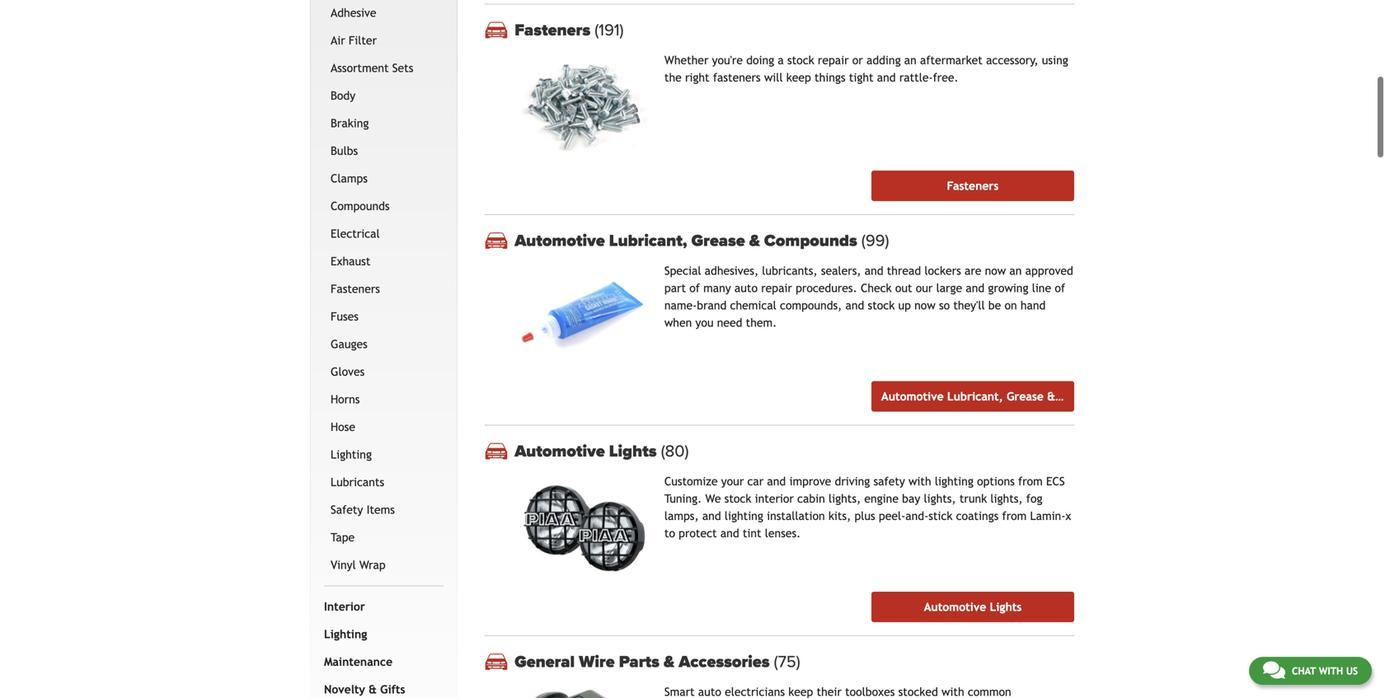Task type: locate. For each thing, give the bounding box(es) containing it.
sets
[[392, 61, 414, 75]]

2 lights, from the left
[[924, 493, 957, 506]]

they'll
[[954, 299, 985, 312]]

stock
[[788, 54, 815, 67], [868, 299, 895, 312], [725, 493, 752, 506]]

fasteners link
[[515, 20, 1075, 40], [872, 171, 1075, 201], [328, 275, 441, 303]]

stock up keep
[[788, 54, 815, 67]]

1 vertical spatial with
[[1320, 666, 1344, 677]]

with up bay
[[909, 475, 932, 488]]

compounds,
[[780, 299, 843, 312]]

0 vertical spatial fasteners
[[515, 20, 595, 40]]

1 vertical spatial from
[[1003, 510, 1027, 523]]

3 lights, from the left
[[991, 493, 1023, 506]]

1 vertical spatial automotive lubricant, grease & compounds
[[882, 390, 1122, 403]]

automotive lubricant, grease & compounds
[[515, 231, 862, 251], [882, 390, 1122, 403]]

1 horizontal spatial an
[[1010, 264, 1022, 278]]

customize
[[665, 475, 718, 488]]

1 vertical spatial lights
[[990, 601, 1022, 614]]

grease for the topmost automotive lubricant, grease & compounds link
[[692, 231, 745, 251]]

0 vertical spatial grease
[[692, 231, 745, 251]]

compounds for the bottommost automotive lubricant, grease & compounds link
[[1059, 390, 1122, 403]]

novelty
[[324, 683, 365, 697]]

2 horizontal spatial compounds
[[1059, 390, 1122, 403]]

braking
[[331, 117, 369, 130]]

and left 'tint'
[[721, 527, 740, 540]]

lockers
[[925, 264, 962, 278]]

0 horizontal spatial lighting
[[725, 510, 764, 523]]

1 vertical spatial lighting
[[324, 628, 367, 641]]

lights, down options
[[991, 493, 1023, 506]]

stock inside customize your car and improve driving safety with lighting options from ecs tuning. we stock interior cabin lights, engine bay lights, trunk lights, fog lamps, and lighting installation kits, plus peel-and-stick coatings from lamin-x to protect and tint lenses.
[[725, 493, 752, 506]]

them.
[[746, 316, 777, 330]]

&
[[750, 231, 760, 251], [1048, 390, 1056, 403], [664, 653, 675, 672], [369, 683, 377, 697]]

lubricant, for the topmost automotive lubricant, grease & compounds link
[[609, 231, 688, 251]]

repair inside special adhesives, lubricants, sealers, and thread lockers are now an approved part of many auto repair procedures. check out our large and growing line of name-brand chemical compounds, and stock up now so they'll be on hand when you need them.
[[762, 282, 793, 295]]

your
[[722, 475, 744, 488]]

and-
[[906, 510, 929, 523]]

lights for the bottom automotive lights link
[[990, 601, 1022, 614]]

whether you're doing a stock repair or adding an aftermarket accessory, using the right fasteners will keep things tight and rattle-free.
[[665, 54, 1069, 84]]

peel-
[[879, 510, 906, 523]]

0 horizontal spatial compounds
[[331, 199, 390, 213]]

1 vertical spatial lubricant,
[[948, 390, 1004, 403]]

whether
[[665, 54, 709, 67]]

lubricants
[[331, 476, 385, 489]]

1 horizontal spatial lights
[[990, 601, 1022, 614]]

bay
[[903, 493, 921, 506]]

1 horizontal spatial of
[[1055, 282, 1066, 295]]

interior link
[[321, 593, 441, 621]]

bulbs
[[331, 144, 358, 157]]

accessories
[[679, 653, 770, 672]]

compounds
[[331, 199, 390, 213], [765, 231, 858, 251], [1059, 390, 1122, 403]]

and down are on the right of the page
[[966, 282, 985, 295]]

compounds inside compounds link
[[331, 199, 390, 213]]

0 vertical spatial automotive lights
[[515, 442, 661, 462]]

right
[[685, 71, 710, 84]]

0 horizontal spatial lights
[[609, 442, 657, 462]]

0 horizontal spatial lubricant,
[[609, 231, 688, 251]]

from up fog
[[1019, 475, 1043, 488]]

2 horizontal spatial lights,
[[991, 493, 1023, 506]]

from down fog
[[1003, 510, 1027, 523]]

0 horizontal spatial an
[[905, 54, 917, 67]]

from
[[1019, 475, 1043, 488], [1003, 510, 1027, 523]]

0 vertical spatial automotive lubricant, grease & compounds link
[[515, 231, 1075, 251]]

automotive inside automotive lights link
[[924, 601, 987, 614]]

0 horizontal spatial fasteners
[[331, 282, 380, 296]]

lights, up stick
[[924, 493, 957, 506]]

1 vertical spatial automotive lights
[[924, 601, 1022, 614]]

1 vertical spatial compounds
[[765, 231, 858, 251]]

plus
[[855, 510, 876, 523]]

using
[[1043, 54, 1069, 67]]

auto
[[735, 282, 758, 295]]

automotive lubricant, grease & compounds for the topmost automotive lubricant, grease & compounds link
[[515, 231, 862, 251]]

1 horizontal spatial compounds
[[765, 231, 858, 251]]

0 vertical spatial lights
[[609, 442, 657, 462]]

check
[[861, 282, 892, 295]]

2 vertical spatial compounds
[[1059, 390, 1122, 403]]

safety items link
[[328, 496, 441, 524]]

now down our
[[915, 299, 936, 312]]

0 vertical spatial an
[[905, 54, 917, 67]]

0 horizontal spatial automotive lights
[[515, 442, 661, 462]]

0 vertical spatial lubricant,
[[609, 231, 688, 251]]

0 vertical spatial now
[[986, 264, 1007, 278]]

x
[[1066, 510, 1072, 523]]

0 vertical spatial compounds
[[331, 199, 390, 213]]

wrap
[[360, 559, 386, 572]]

automotive inside automotive lubricant, grease & compounds link
[[882, 390, 944, 403]]

1 horizontal spatial now
[[986, 264, 1007, 278]]

lights
[[609, 442, 657, 462], [990, 601, 1022, 614]]

1 horizontal spatial repair
[[818, 54, 849, 67]]

automotive lubricant, grease & compounds link
[[515, 231, 1075, 251], [872, 382, 1122, 412]]

lights,
[[829, 493, 861, 506], [924, 493, 957, 506], [991, 493, 1023, 506]]

1 horizontal spatial lubricant,
[[948, 390, 1004, 403]]

adhesive link
[[328, 0, 441, 27]]

0 horizontal spatial automotive lubricant, grease & compounds
[[515, 231, 862, 251]]

and down we
[[703, 510, 722, 523]]

lighting down the interior
[[324, 628, 367, 641]]

lighting up 'tint'
[[725, 510, 764, 523]]

lighting up lubricants
[[331, 448, 372, 461]]

1 horizontal spatial automotive lubricant, grease & compounds
[[882, 390, 1122, 403]]

automotive
[[515, 231, 605, 251], [882, 390, 944, 403], [515, 442, 605, 462], [924, 601, 987, 614]]

an up growing
[[1010, 264, 1022, 278]]

2 vertical spatial stock
[[725, 493, 752, 506]]

automotive for the bottommost automotive lubricant, grease & compounds link
[[882, 390, 944, 403]]

2 vertical spatial fasteners link
[[328, 275, 441, 303]]

a
[[778, 54, 784, 67]]

of right part
[[690, 282, 700, 295]]

an up the rattle-
[[905, 54, 917, 67]]

protect
[[679, 527, 717, 540]]

our
[[916, 282, 933, 295]]

1 vertical spatial fasteners link
[[872, 171, 1075, 201]]

lights, up kits,
[[829, 493, 861, 506]]

1 vertical spatial automotive lights link
[[872, 592, 1075, 623]]

trunk
[[960, 493, 988, 506]]

with
[[909, 475, 932, 488], [1320, 666, 1344, 677]]

0 vertical spatial from
[[1019, 475, 1043, 488]]

keep
[[787, 71, 812, 84]]

chat with us link
[[1250, 657, 1373, 686]]

stock down check
[[868, 299, 895, 312]]

repair down lubricants, at the right top of the page
[[762, 282, 793, 295]]

lighting for top 'lighting' link
[[331, 448, 372, 461]]

0 horizontal spatial grease
[[692, 231, 745, 251]]

thread
[[887, 264, 922, 278]]

1 horizontal spatial lighting
[[935, 475, 974, 488]]

1 horizontal spatial lights,
[[924, 493, 957, 506]]

0 horizontal spatial now
[[915, 299, 936, 312]]

electrical
[[331, 227, 380, 240]]

0 horizontal spatial of
[[690, 282, 700, 295]]

lighting link up maintenance
[[321, 621, 441, 649]]

customize your car and improve driving safety with lighting options from ecs tuning. we stock interior cabin lights, engine bay lights, trunk lights, fog lamps, and lighting installation kits, plus peel-and-stick coatings from lamin-x to protect and tint lenses.
[[665, 475, 1072, 540]]

and down check
[[846, 299, 865, 312]]

lubricants link
[[328, 469, 441, 496]]

0 vertical spatial repair
[[818, 54, 849, 67]]

automotive for automotive lights link to the top
[[515, 442, 605, 462]]

0 vertical spatial stock
[[788, 54, 815, 67]]

1 vertical spatial fasteners
[[947, 180, 999, 193]]

1 horizontal spatial stock
[[788, 54, 815, 67]]

repair up the things
[[818, 54, 849, 67]]

0 horizontal spatial lights,
[[829, 493, 861, 506]]

1 horizontal spatial fasteners
[[515, 20, 595, 40]]

0 horizontal spatial with
[[909, 475, 932, 488]]

2 of from the left
[[1055, 282, 1066, 295]]

improve
[[790, 475, 832, 488]]

1 horizontal spatial grease
[[1007, 390, 1044, 403]]

automotive lights for the bottom automotive lights link
[[924, 601, 1022, 614]]

and down the adding
[[878, 71, 896, 84]]

lighting up trunk on the right
[[935, 475, 974, 488]]

1 vertical spatial repair
[[762, 282, 793, 295]]

0 vertical spatial automotive lubricant, grease & compounds
[[515, 231, 862, 251]]

be
[[989, 299, 1002, 312]]

repair inside whether you're doing a stock repair or adding an aftermarket accessory, using the right fasteners will keep things tight and rattle-free.
[[818, 54, 849, 67]]

fasteners for top fasteners link
[[515, 20, 595, 40]]

engine
[[865, 493, 899, 506]]

sealers,
[[821, 264, 862, 278]]

automotive lights link
[[515, 442, 1075, 462], [872, 592, 1075, 623]]

with left us at the right bottom of the page
[[1320, 666, 1344, 677]]

lighting link up lubricants
[[328, 441, 441, 469]]

or
[[853, 54, 864, 67]]

stock down your
[[725, 493, 752, 506]]

gifts
[[380, 683, 405, 697]]

an inside special adhesives, lubricants, sealers, and thread lockers are now an approved part of many auto repair procedures. check out our large and growing line of name-brand chemical compounds, and stock up now so they'll be on hand when you need them.
[[1010, 264, 1022, 278]]

coatings
[[957, 510, 999, 523]]

0 vertical spatial lighting
[[331, 448, 372, 461]]

1 vertical spatial grease
[[1007, 390, 1044, 403]]

1 horizontal spatial automotive lights
[[924, 601, 1022, 614]]

now up growing
[[986, 264, 1007, 278]]

tape link
[[328, 524, 441, 552]]

1 vertical spatial lighting
[[725, 510, 764, 523]]

compounds inside automotive lubricant, grease & compounds link
[[1059, 390, 1122, 403]]

an
[[905, 54, 917, 67], [1010, 264, 1022, 278]]

an inside whether you're doing a stock repair or adding an aftermarket accessory, using the right fasteners will keep things tight and rattle-free.
[[905, 54, 917, 67]]

0 horizontal spatial repair
[[762, 282, 793, 295]]

2 horizontal spatial fasteners
[[947, 180, 999, 193]]

lighting inside general purpose subcategories element
[[331, 448, 372, 461]]

will
[[765, 71, 783, 84]]

2 horizontal spatial stock
[[868, 299, 895, 312]]

the
[[665, 71, 682, 84]]

0 horizontal spatial stock
[[725, 493, 752, 506]]

of right line
[[1055, 282, 1066, 295]]

gauges link
[[328, 331, 441, 358]]

parts
[[619, 653, 660, 672]]

fasteners inside general purpose subcategories element
[[331, 282, 380, 296]]

automotive lubricant, grease & compounds for the bottommost automotive lubricant, grease & compounds link
[[882, 390, 1122, 403]]

0 vertical spatial with
[[909, 475, 932, 488]]

2 vertical spatial fasteners
[[331, 282, 380, 296]]

interior
[[324, 600, 365, 614]]

fasteners for middle fasteners link
[[947, 180, 999, 193]]

1 vertical spatial stock
[[868, 299, 895, 312]]

1 vertical spatial an
[[1010, 264, 1022, 278]]



Task type: vqa. For each thing, say whether or not it's contained in the screenshot.
SALE inside the "On SALE $16.99 $16.48"
no



Task type: describe. For each thing, give the bounding box(es) containing it.
fog
[[1027, 493, 1043, 506]]

out
[[896, 282, 913, 295]]

gloves link
[[328, 358, 441, 386]]

accessory,
[[987, 54, 1039, 67]]

1 vertical spatial lighting link
[[321, 621, 441, 649]]

fasteners
[[713, 71, 761, 84]]

safety
[[331, 503, 363, 517]]

air filter link
[[328, 27, 441, 54]]

assortment sets
[[331, 61, 414, 75]]

large
[[937, 282, 963, 295]]

0 vertical spatial lighting
[[935, 475, 974, 488]]

bulbs link
[[328, 137, 441, 165]]

special adhesives, lubricants, sealers, and thread lockers are now an approved part of many auto repair procedures. check out our large and growing line of name-brand chemical compounds, and stock up now so they'll be on hand when you need them.
[[665, 264, 1074, 330]]

1 vertical spatial automotive lubricant, grease & compounds link
[[872, 382, 1122, 412]]

horns
[[331, 393, 360, 406]]

lenses.
[[765, 527, 801, 540]]

when
[[665, 316, 692, 330]]

lubricant, for the bottommost automotive lubricant, grease & compounds link
[[948, 390, 1004, 403]]

approved
[[1026, 264, 1074, 278]]

fasteners thumbnail image image
[[515, 55, 652, 158]]

stock inside special adhesives, lubricants, sealers, and thread lockers are now an approved part of many auto repair procedures. check out our large and growing line of name-brand chemical compounds, and stock up now so they'll be on hand when you need them.
[[868, 299, 895, 312]]

0 vertical spatial automotive lights link
[[515, 442, 1075, 462]]

automotive for the topmost automotive lubricant, grease & compounds link
[[515, 231, 605, 251]]

automotive lights thumbnail image image
[[515, 476, 652, 579]]

0 vertical spatial lighting link
[[328, 441, 441, 469]]

stock inside whether you're doing a stock repair or adding an aftermarket accessory, using the right fasteners will keep things tight and rattle-free.
[[788, 54, 815, 67]]

novelty & gifts
[[324, 683, 405, 697]]

1 of from the left
[[690, 282, 700, 295]]

fuses link
[[328, 303, 441, 331]]

tight
[[850, 71, 874, 84]]

options
[[978, 475, 1015, 488]]

items
[[367, 503, 395, 517]]

and inside whether you're doing a stock repair or adding an aftermarket accessory, using the right fasteners will keep things tight and rattle-free.
[[878, 71, 896, 84]]

body
[[331, 89, 356, 102]]

up
[[899, 299, 912, 312]]

brand
[[697, 299, 727, 312]]

free.
[[934, 71, 959, 84]]

body link
[[328, 82, 441, 110]]

maintenance link
[[321, 649, 441, 676]]

things
[[815, 71, 846, 84]]

hand
[[1021, 299, 1046, 312]]

gloves
[[331, 365, 365, 378]]

to
[[665, 527, 676, 540]]

air filter
[[331, 34, 377, 47]]

name-
[[665, 299, 697, 312]]

exhaust link
[[328, 248, 441, 275]]

1 horizontal spatial with
[[1320, 666, 1344, 677]]

automotive for the bottom automotive lights link
[[924, 601, 987, 614]]

general
[[515, 653, 575, 672]]

compounds for the topmost automotive lubricant, grease & compounds link
[[765, 231, 858, 251]]

procedures.
[[796, 282, 858, 295]]

chat with us
[[1293, 666, 1359, 677]]

ecs
[[1047, 475, 1065, 488]]

comments image
[[1264, 661, 1286, 681]]

safety
[[874, 475, 906, 488]]

1 vertical spatial now
[[915, 299, 936, 312]]

general purpose subcategories element
[[324, 0, 444, 587]]

vinyl wrap link
[[328, 552, 441, 579]]

lighting for 'lighting' link to the bottom
[[324, 628, 367, 641]]

on
[[1005, 299, 1018, 312]]

chat
[[1293, 666, 1317, 677]]

and up interior
[[768, 475, 786, 488]]

we
[[706, 493, 721, 506]]

vinyl wrap
[[331, 559, 386, 572]]

part
[[665, 282, 686, 295]]

lubricants,
[[762, 264, 818, 278]]

kits,
[[829, 510, 852, 523]]

tuning.
[[665, 493, 702, 506]]

1 lights, from the left
[[829, 493, 861, 506]]

automotive lights for automotive lights link to the top
[[515, 442, 661, 462]]

exhaust
[[331, 255, 371, 268]]

installation
[[767, 510, 825, 523]]

gauges
[[331, 338, 368, 351]]

adhesives,
[[705, 264, 759, 278]]

special
[[665, 264, 702, 278]]

are
[[965, 264, 982, 278]]

lamps,
[[665, 510, 699, 523]]

assortment sets link
[[328, 54, 441, 82]]

electrical link
[[328, 220, 441, 248]]

tape
[[331, 531, 355, 544]]

braking link
[[328, 110, 441, 137]]

cabin
[[798, 493, 826, 506]]

interior
[[755, 493, 794, 506]]

filter
[[349, 34, 377, 47]]

general wire parts & accessories thumbnail image image
[[515, 687, 652, 699]]

doing
[[747, 54, 775, 67]]

aftermarket
[[921, 54, 983, 67]]

with inside customize your car and improve driving safety with lighting options from ecs tuning. we stock interior cabin lights, engine bay lights, trunk lights, fog lamps, and lighting installation kits, plus peel-and-stick coatings from lamin-x to protect and tint lenses.
[[909, 475, 932, 488]]

adding
[[867, 54, 901, 67]]

rattle-
[[900, 71, 934, 84]]

growing
[[989, 282, 1029, 295]]

tint
[[743, 527, 762, 540]]

vinyl
[[331, 559, 356, 572]]

and up check
[[865, 264, 884, 278]]

automotive lubricant, grease & compounds thumbnail image image
[[515, 266, 652, 368]]

maintenance
[[324, 656, 393, 669]]

general wire parts & accessories
[[515, 653, 774, 672]]

0 vertical spatial fasteners link
[[515, 20, 1075, 40]]

you
[[696, 316, 714, 330]]

fuses
[[331, 310, 359, 323]]

horns link
[[328, 386, 441, 414]]

so
[[940, 299, 950, 312]]

lights for automotive lights link to the top
[[609, 442, 657, 462]]

grease for the bottommost automotive lubricant, grease & compounds link
[[1007, 390, 1044, 403]]

fasteners for the bottommost fasteners link
[[331, 282, 380, 296]]

safety items
[[331, 503, 395, 517]]



